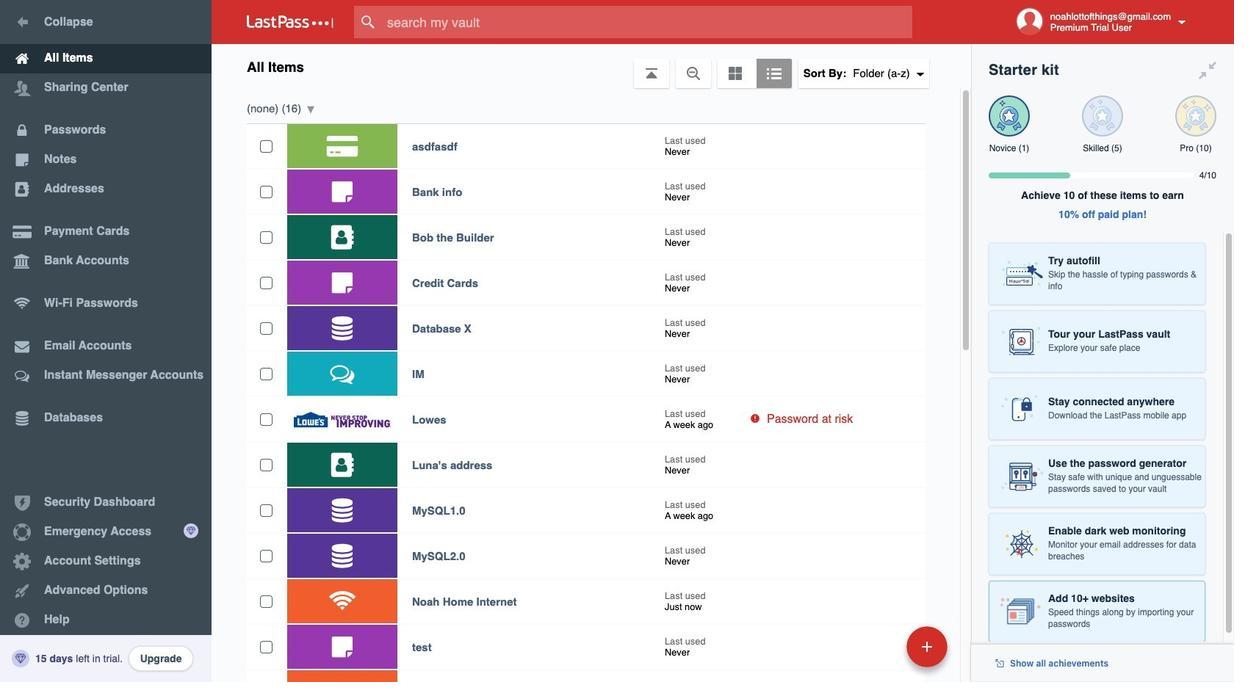 Task type: vqa. For each thing, say whether or not it's contained in the screenshot.
LastPass image
yes



Task type: describe. For each thing, give the bounding box(es) containing it.
new item navigation
[[806, 622, 957, 683]]

search my vault text field
[[354, 6, 941, 38]]

vault options navigation
[[212, 44, 971, 88]]

main navigation navigation
[[0, 0, 212, 683]]

new item element
[[806, 626, 953, 668]]



Task type: locate. For each thing, give the bounding box(es) containing it.
Search search field
[[354, 6, 941, 38]]

lastpass image
[[247, 15, 334, 29]]



